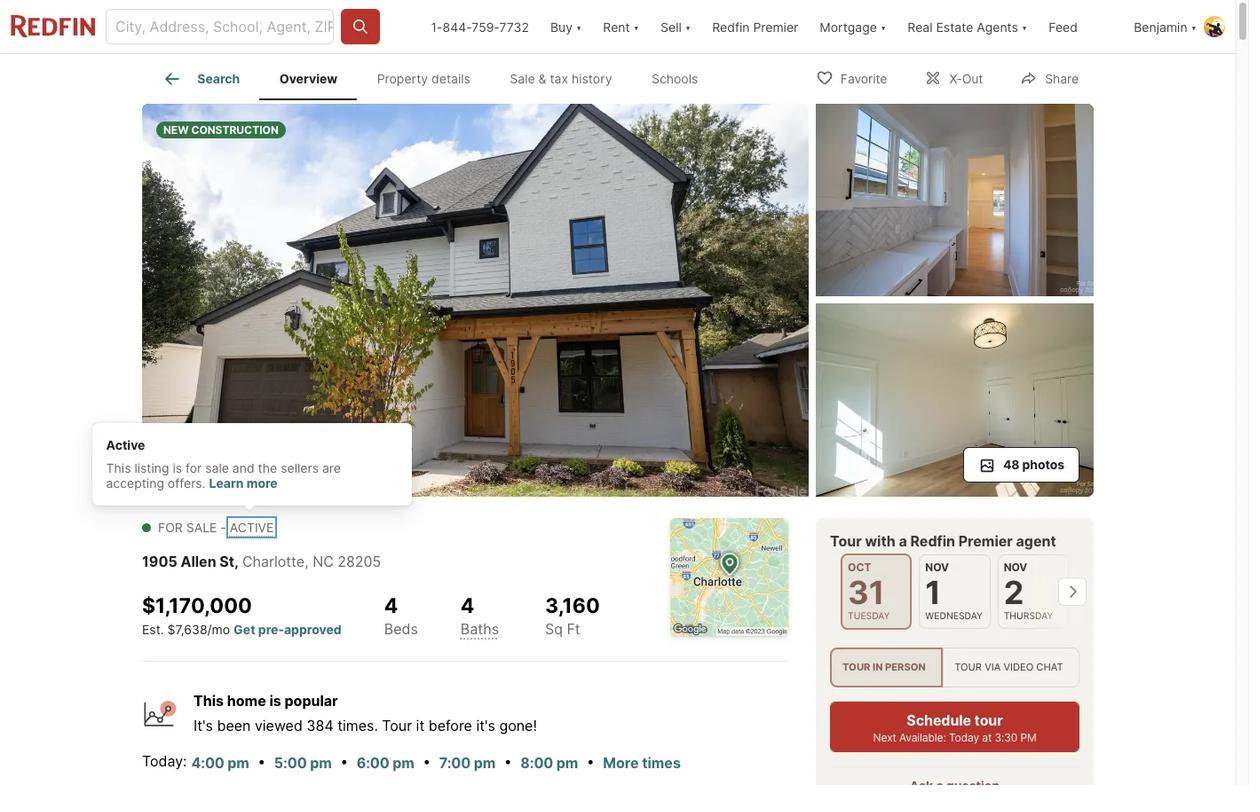 Task type: locate. For each thing, give the bounding box(es) containing it.
mortgage ▾ button
[[820, 0, 886, 53]]

4 inside 4 baths
[[461, 594, 474, 618]]

agent
[[1016, 532, 1056, 550]]

get
[[234, 623, 255, 638]]

this inside this home is popular it's been viewed 384 times. tour it before it's gone!
[[194, 693, 224, 711]]

is inside this home is popular it's been viewed 384 times. tour it before it's gone!
[[269, 693, 281, 711]]

0 horizontal spatial is
[[173, 460, 182, 476]]

is
[[173, 460, 182, 476], [269, 693, 281, 711]]

2 ▾ from the left
[[634, 19, 639, 34]]

0 vertical spatial redfin
[[712, 19, 750, 34]]

1 nov from the left
[[926, 561, 949, 574]]

tour inside this home is popular it's been viewed 384 times. tour it before it's gone!
[[382, 718, 412, 735]]

1 , from the left
[[234, 553, 239, 571]]

48
[[1003, 457, 1020, 472]]

get pre-approved link
[[234, 623, 342, 638]]

4 up baths "link"
[[461, 594, 474, 618]]

sale & tax history
[[510, 71, 612, 86]]

pm right 8:00
[[557, 755, 578, 772]]

tour
[[830, 532, 862, 550], [843, 661, 871, 674], [955, 661, 982, 674], [382, 718, 412, 735]]

1-
[[431, 19, 443, 34]]

times.
[[338, 718, 378, 735]]

allen
[[181, 553, 216, 571]]

1 vertical spatial is
[[269, 693, 281, 711]]

1 horizontal spatial is
[[269, 693, 281, 711]]

nov for 2
[[1004, 561, 1028, 574]]

▾ right sell
[[685, 19, 691, 34]]

feed button
[[1038, 0, 1124, 53]]

sale
[[186, 520, 217, 535]]

• left the 7:00
[[423, 753, 431, 771]]

▾ left user photo
[[1191, 19, 1197, 34]]

3 pm from the left
[[393, 755, 414, 772]]

tax
[[550, 71, 568, 86]]

1 horizontal spatial ,
[[305, 553, 309, 571]]

popular
[[285, 693, 338, 711]]

is for home
[[269, 693, 281, 711]]

x-out button
[[910, 59, 998, 95]]

6 ▾ from the left
[[1191, 19, 1197, 34]]

1 horizontal spatial premier
[[959, 532, 1013, 550]]

pm right "4:00"
[[228, 755, 249, 772]]

▾ for buy ▾
[[576, 19, 582, 34]]

4 beds
[[384, 594, 418, 639]]

0 vertical spatial premier
[[753, 19, 799, 34]]

active
[[230, 520, 274, 535]]

2
[[1004, 573, 1024, 612]]

3:30
[[995, 731, 1018, 745]]

• left 5:00
[[258, 753, 266, 771]]

rent
[[603, 19, 630, 34]]

2 4 from the left
[[461, 594, 474, 618]]

view
[[236, 457, 266, 472]]

tab list containing search
[[142, 54, 732, 100]]

0 vertical spatial is
[[173, 460, 182, 476]]

street view
[[196, 457, 266, 472]]

1 • from the left
[[258, 753, 266, 771]]

0 horizontal spatial ,
[[234, 553, 239, 571]]

4
[[384, 594, 398, 618], [461, 594, 474, 618]]

list box containing tour in person
[[830, 648, 1080, 688]]

2 pm from the left
[[310, 755, 332, 772]]

property details
[[377, 71, 471, 86]]

0 horizontal spatial 4
[[384, 594, 398, 618]]

tour up oct
[[830, 532, 862, 550]]

▾ right mortgage
[[881, 19, 886, 34]]

more
[[603, 755, 639, 772]]

pre-
[[258, 623, 284, 638]]

0 horizontal spatial this
[[106, 460, 131, 476]]

agents
[[977, 19, 1018, 34]]

▾ right rent
[[634, 19, 639, 34]]

real estate agents ▾ link
[[908, 0, 1028, 53]]

street view button
[[156, 447, 281, 483]]

property details tab
[[357, 58, 490, 100]]

• left 6:00
[[340, 753, 348, 771]]

redfin right sell ▾ dropdown button
[[712, 19, 750, 34]]

• left 8:00
[[504, 753, 512, 771]]

nov
[[926, 561, 949, 574], [1004, 561, 1028, 574]]

0 horizontal spatial redfin
[[712, 19, 750, 34]]

mortgage
[[820, 19, 877, 34]]

1 ▾ from the left
[[576, 19, 582, 34]]

31
[[848, 573, 885, 612]]

in
[[873, 661, 883, 674]]

tour for tour in person
[[843, 661, 871, 674]]

tour for tour via video chat
[[955, 661, 982, 674]]

tour left it
[[382, 718, 412, 735]]

this
[[106, 460, 131, 476], [194, 693, 224, 711]]

1 vertical spatial this
[[194, 693, 224, 711]]

tab list
[[142, 54, 732, 100]]

tour left "in"
[[843, 661, 871, 674]]

City, Address, School, Agent, ZIP search field
[[106, 9, 334, 44]]

pm right the 7:00
[[474, 755, 496, 772]]

0 vertical spatial this
[[106, 460, 131, 476]]

at
[[982, 731, 992, 745]]

tour left via
[[955, 661, 982, 674]]

pm right 6:00
[[393, 755, 414, 772]]

construction
[[191, 123, 279, 137]]

pm right 5:00
[[310, 755, 332, 772]]

listing
[[134, 460, 169, 476]]

5 ▾ from the left
[[1022, 19, 1028, 34]]

nov inside nov 1 wednesday
[[926, 561, 949, 574]]

,
[[234, 553, 239, 571], [305, 553, 309, 571]]

rent ▾
[[603, 19, 639, 34]]

for
[[158, 520, 183, 535]]

this inside this listing is for sale and the sellers are accepting offers.
[[106, 460, 131, 476]]

1 horizontal spatial 4
[[461, 594, 474, 618]]

list box
[[830, 648, 1080, 688]]

nov down the agent
[[1004, 561, 1028, 574]]

384
[[307, 718, 334, 735]]

new
[[163, 123, 189, 137]]

1 4 from the left
[[384, 594, 398, 618]]

None button
[[841, 554, 912, 630], [919, 555, 991, 630], [998, 555, 1069, 630], [841, 554, 912, 630], [919, 555, 991, 630], [998, 555, 1069, 630]]

, left nc
[[305, 553, 309, 571]]

4 inside 4 beds
[[384, 594, 398, 618]]

this up accepting
[[106, 460, 131, 476]]

8:00
[[521, 755, 553, 772]]

is up 'viewed' at bottom left
[[269, 693, 281, 711]]

this up it's at left bottom
[[194, 693, 224, 711]]

0 horizontal spatial premier
[[753, 19, 799, 34]]

premier
[[753, 19, 799, 34], [959, 532, 1013, 550]]

844-
[[443, 19, 472, 34]]

baths link
[[461, 621, 499, 639]]

2 nov from the left
[[1004, 561, 1028, 574]]

is left for
[[173, 460, 182, 476]]

charlotte
[[242, 553, 305, 571]]

1-844-759-7732
[[431, 19, 529, 34]]

benjamin ▾
[[1134, 19, 1197, 34]]

1 horizontal spatial nov
[[1004, 561, 1028, 574]]

$1,170,000 est. $7,638 /mo get pre-approved
[[142, 594, 342, 638]]

▾ for mortgage ▾
[[881, 19, 886, 34]]

1 vertical spatial redfin
[[911, 532, 956, 550]]

1905 allen st, charlotte, nc 28205 image
[[142, 104, 809, 497], [816, 104, 1094, 297], [816, 304, 1094, 497]]

▾ right buy
[[576, 19, 582, 34]]

28205
[[338, 553, 381, 571]]

active
[[106, 438, 145, 453]]

1-844-759-7732 link
[[431, 19, 529, 34]]

schedule tour next available: today at 3:30 pm
[[873, 712, 1037, 745]]

nov inside nov 2 thursday
[[1004, 561, 1028, 574]]

real estate agents ▾ button
[[897, 0, 1038, 53]]

nov down tour with a redfin premier agent
[[926, 561, 949, 574]]

pm
[[228, 755, 249, 772], [310, 755, 332, 772], [393, 755, 414, 772], [474, 755, 496, 772], [557, 755, 578, 772]]

▾
[[576, 19, 582, 34], [634, 19, 639, 34], [685, 19, 691, 34], [881, 19, 886, 34], [1022, 19, 1028, 34], [1191, 19, 1197, 34]]

4 up beds
[[384, 594, 398, 618]]

is inside this listing is for sale and the sellers are accepting offers.
[[173, 460, 182, 476]]

are
[[322, 460, 341, 476]]

accepting
[[106, 476, 164, 491]]

redfin right a
[[911, 532, 956, 550]]

▾ right the 'agents'
[[1022, 19, 1028, 34]]

▾ for sell ▾
[[685, 19, 691, 34]]

for
[[186, 460, 202, 476]]

and
[[233, 460, 255, 476]]

48 photos button
[[963, 447, 1080, 483]]

3 ▾ from the left
[[685, 19, 691, 34]]

real
[[908, 19, 933, 34]]

1 horizontal spatial this
[[194, 693, 224, 711]]

, left charlotte
[[234, 553, 239, 571]]

premier left mortgage
[[753, 19, 799, 34]]

sell
[[661, 19, 682, 34]]

premier left the agent
[[959, 532, 1013, 550]]

rent ▾ button
[[593, 0, 650, 53]]

feed
[[1049, 19, 1078, 34]]

• left 'more'
[[587, 753, 595, 771]]

4 ▾ from the left
[[881, 19, 886, 34]]

0 horizontal spatial nov
[[926, 561, 949, 574]]



Task type: vqa. For each thing, say whether or not it's contained in the screenshot.
the ▾
yes



Task type: describe. For each thing, give the bounding box(es) containing it.
7:00
[[439, 755, 471, 772]]

schools tab
[[632, 58, 718, 100]]

user photo image
[[1204, 16, 1225, 37]]

pm
[[1021, 731, 1037, 745]]

3,160
[[545, 594, 600, 618]]

$1,170,000
[[142, 594, 252, 618]]

1 pm from the left
[[228, 755, 249, 772]]

sell ▾
[[661, 19, 691, 34]]

next image
[[1058, 578, 1087, 606]]

1905
[[142, 553, 177, 571]]

1 horizontal spatial redfin
[[911, 532, 956, 550]]

nov 1 wednesday
[[926, 561, 983, 622]]

nc
[[313, 553, 334, 571]]

property
[[377, 71, 428, 86]]

details
[[432, 71, 471, 86]]

6:00 pm button
[[356, 752, 415, 775]]

history
[[572, 71, 612, 86]]

tuesday
[[848, 610, 890, 622]]

8:00 pm button
[[520, 752, 579, 775]]

next
[[873, 731, 897, 745]]

video
[[1004, 661, 1034, 674]]

5 • from the left
[[587, 753, 595, 771]]

tour with a redfin premier agent
[[830, 532, 1056, 550]]

learn more link
[[209, 476, 278, 491]]

4 • from the left
[[504, 753, 512, 771]]

7:00 pm button
[[438, 752, 497, 775]]

oct
[[848, 561, 872, 574]]

this home is popular it's been viewed 384 times. tour it before it's gone!
[[194, 693, 537, 735]]

▾ for benjamin ▾
[[1191, 19, 1197, 34]]

buy ▾
[[550, 19, 582, 34]]

redfin premier button
[[702, 0, 809, 53]]

via
[[985, 661, 1001, 674]]

buy
[[550, 19, 573, 34]]

3 • from the left
[[423, 753, 431, 771]]

street
[[196, 457, 233, 472]]

times
[[642, 755, 681, 772]]

more times link
[[603, 755, 681, 772]]

st
[[220, 553, 234, 571]]

estate
[[936, 19, 974, 34]]

x-
[[950, 71, 962, 86]]

redfin inside button
[[712, 19, 750, 34]]

1 vertical spatial premier
[[959, 532, 1013, 550]]

-
[[221, 520, 226, 535]]

favorite button
[[801, 59, 903, 95]]

4 for 4 beds
[[384, 594, 398, 618]]

tour
[[975, 712, 1003, 730]]

this for this listing is for sale and the sellers are accepting offers.
[[106, 460, 131, 476]]

$7,638
[[167, 623, 207, 638]]

overview tab
[[260, 58, 357, 100]]

4 for 4 baths
[[461, 594, 474, 618]]

favorite
[[841, 71, 887, 86]]

&
[[539, 71, 547, 86]]

sell ▾ button
[[661, 0, 691, 53]]

is for listing
[[173, 460, 182, 476]]

sq
[[545, 621, 563, 639]]

this for this home is popular it's been viewed 384 times. tour it before it's gone!
[[194, 693, 224, 711]]

real estate agents ▾
[[908, 19, 1028, 34]]

gone!
[[499, 718, 537, 735]]

premier inside button
[[753, 19, 799, 34]]

available:
[[900, 731, 946, 745]]

this listing is for sale and the sellers are accepting offers.
[[106, 460, 341, 491]]

new construction
[[163, 123, 279, 137]]

baths
[[461, 621, 499, 639]]

tour in person
[[843, 661, 926, 674]]

been
[[217, 718, 251, 735]]

wednesday
[[926, 610, 983, 622]]

for sale -
[[158, 520, 230, 535]]

sale
[[205, 460, 229, 476]]

beds
[[384, 621, 418, 639]]

▾ for rent ▾
[[634, 19, 639, 34]]

sale
[[510, 71, 535, 86]]

offers.
[[168, 476, 206, 491]]

x-out
[[950, 71, 983, 86]]

tour for tour with a redfin premier agent
[[830, 532, 862, 550]]

sell ▾ button
[[650, 0, 702, 53]]

photos
[[1023, 457, 1065, 472]]

share button
[[1005, 59, 1094, 95]]

it
[[416, 718, 425, 735]]

sellers
[[281, 460, 319, 476]]

out
[[962, 71, 983, 86]]

2 , from the left
[[305, 553, 309, 571]]

▾ inside dropdown button
[[1022, 19, 1028, 34]]

search link
[[162, 68, 240, 90]]

5:00 pm button
[[273, 752, 333, 775]]

7732
[[499, 19, 529, 34]]

mortgage ▾ button
[[809, 0, 897, 53]]

benjamin
[[1134, 19, 1188, 34]]

2 • from the left
[[340, 753, 348, 771]]

map entry image
[[670, 518, 789, 636]]

5 pm from the left
[[557, 755, 578, 772]]

nov for 1
[[926, 561, 949, 574]]

home
[[227, 693, 266, 711]]

4:00 pm button
[[190, 752, 250, 775]]

4 baths
[[461, 594, 499, 639]]

a
[[899, 532, 907, 550]]

more
[[247, 476, 278, 491]]

it's
[[476, 718, 495, 735]]

learn
[[209, 476, 244, 491]]

sale & tax history tab
[[490, 58, 632, 100]]

today: 4:00 pm • 5:00 pm • 6:00 pm • 7:00 pm • 8:00 pm • more times
[[142, 753, 681, 772]]

4 pm from the left
[[474, 755, 496, 772]]

submit search image
[[352, 18, 370, 36]]

nov 2 thursday
[[1004, 561, 1053, 622]]

with
[[865, 532, 896, 550]]

buy ▾ button
[[550, 0, 582, 53]]

3,160 sq ft
[[545, 594, 600, 639]]

schedule
[[907, 712, 971, 730]]

approved
[[284, 623, 342, 638]]

viewed
[[255, 718, 303, 735]]

schools
[[652, 71, 698, 86]]



